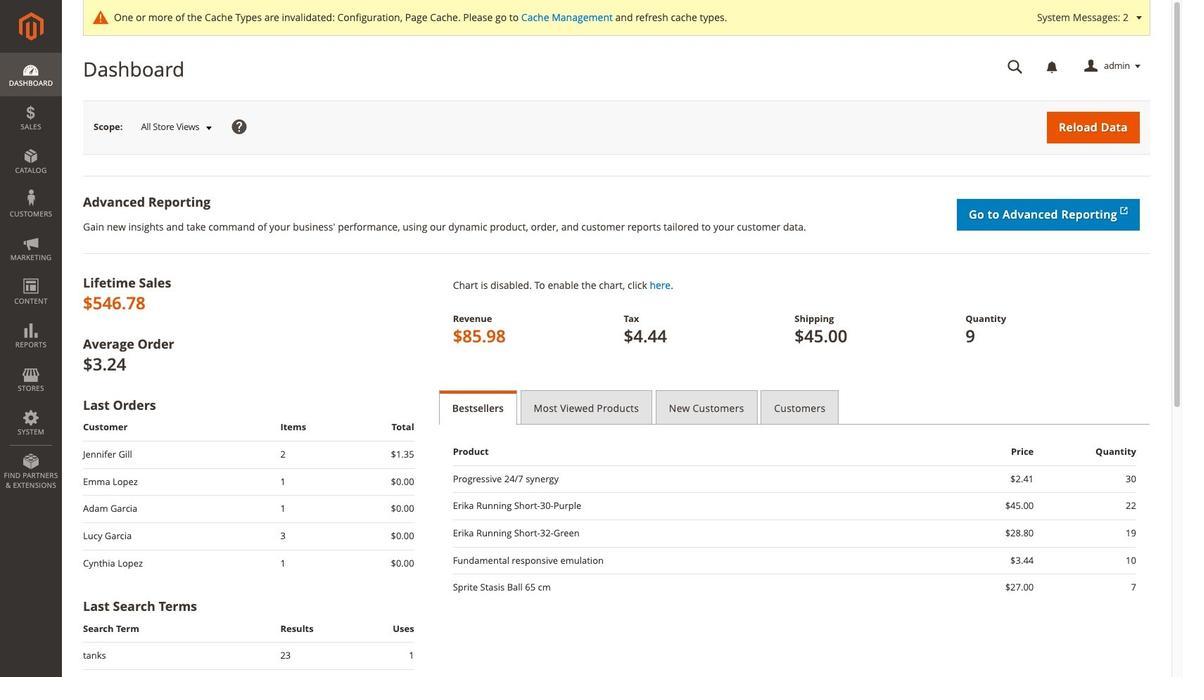 Task type: describe. For each thing, give the bounding box(es) containing it.
magento admin panel image
[[19, 12, 43, 41]]



Task type: locate. For each thing, give the bounding box(es) containing it.
menu bar
[[0, 53, 62, 498]]

None text field
[[998, 54, 1033, 79]]

tab list
[[439, 391, 1151, 425]]

tab
[[761, 391, 839, 425]]



